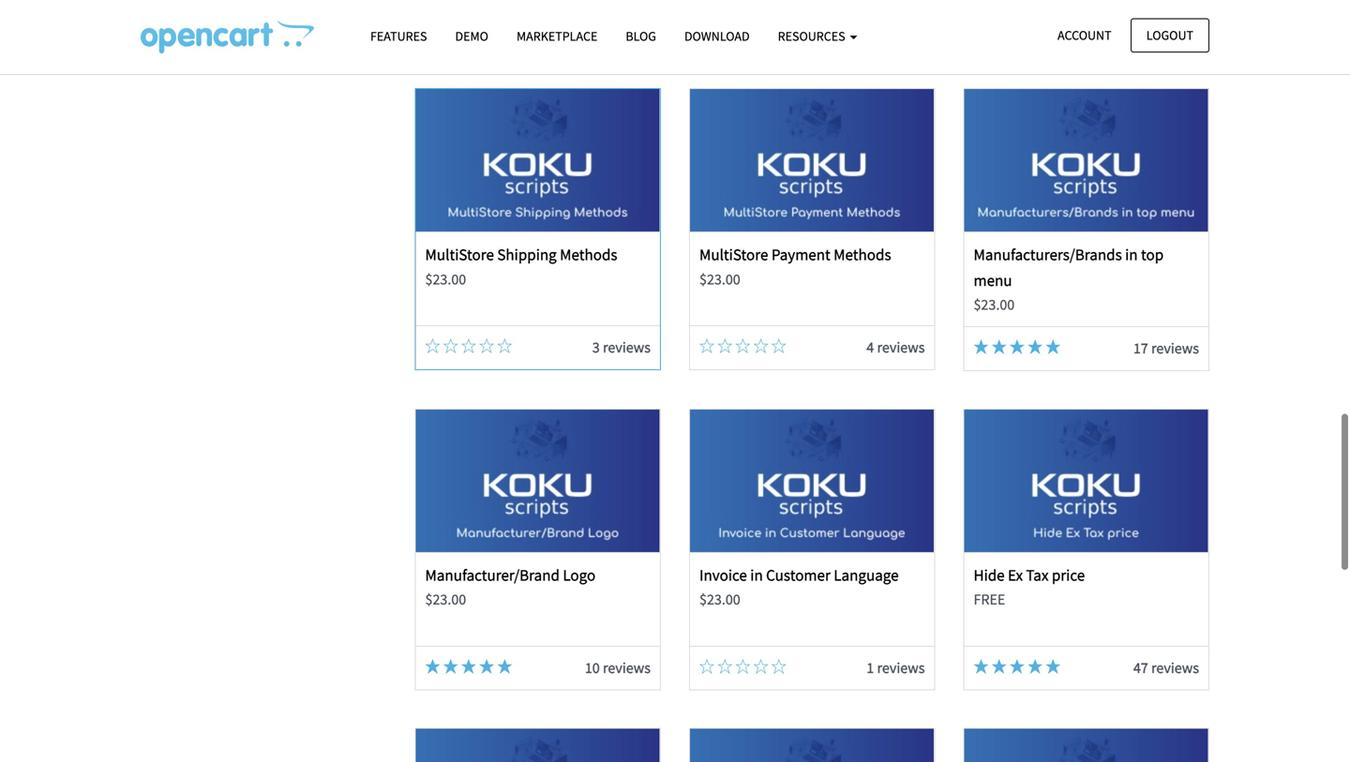 Task type: describe. For each thing, give the bounding box(es) containing it.
payment
[[772, 245, 831, 265]]

manufacturer/brand
[[425, 565, 560, 585]]

0 vertical spatial 1 reviews
[[1141, 19, 1199, 38]]

blog link
[[612, 20, 671, 53]]

hide ex tax price link
[[974, 565, 1085, 585]]

reviews for manufacturers/brands in top menu
[[1152, 339, 1199, 358]]

10
[[585, 659, 600, 677]]

download link
[[671, 20, 764, 53]]

in for manufacturers/brands
[[1126, 245, 1138, 265]]

multistore payment methods $23.00
[[700, 245, 891, 289]]

ex
[[1008, 565, 1023, 585]]

opencart - marketplace image
[[141, 20, 314, 53]]

47
[[1134, 659, 1149, 677]]

resources
[[778, 28, 848, 45]]

multistore payment methods link
[[700, 245, 891, 265]]

demo link
[[441, 20, 503, 53]]

manufacturers/brands in top menu image
[[965, 89, 1209, 232]]

features link
[[356, 20, 441, 53]]

manufacturers/brands
[[974, 245, 1122, 265]]

tax
[[1026, 565, 1049, 585]]

manufacturer/brand logo link
[[425, 565, 596, 585]]

8 reviews
[[593, 19, 651, 38]]

invoice in customer language link
[[700, 565, 899, 585]]

reviews for manufacturer/brand logo
[[603, 659, 651, 677]]

manufacturers/brands in top menu $23.00
[[974, 245, 1164, 314]]

free
[[974, 590, 1006, 609]]

$23.00 inside invoice in customer language $23.00
[[700, 590, 741, 609]]

8
[[593, 19, 600, 38]]

4 reviews
[[867, 338, 925, 357]]

price
[[1052, 565, 1085, 585]]

multistore for multistore payment methods
[[700, 245, 768, 265]]

multistore shipping methods image
[[416, 89, 660, 232]]

account link
[[1042, 18, 1128, 52]]

1 horizontal spatial 1
[[1141, 19, 1149, 38]]

marketplace
[[517, 28, 598, 45]]

$23.00 inside multistore shipping methods $23.00
[[425, 270, 466, 289]]

reviews for invoice in customer language
[[877, 659, 925, 677]]

$23.00 inside manufacturers/brands in top menu $23.00
[[974, 295, 1015, 314]]

logout
[[1147, 27, 1194, 44]]



Task type: locate. For each thing, give the bounding box(es) containing it.
manufacturer/brand logo image
[[416, 410, 660, 552]]

0 vertical spatial in
[[1126, 245, 1138, 265]]

multistore shipping methods link
[[425, 245, 618, 265]]

hide
[[974, 565, 1005, 585]]

in left top
[[1126, 245, 1138, 265]]

$23.00 down menu
[[974, 295, 1015, 314]]

$23.00 down multistore payment methods link
[[700, 270, 741, 289]]

methods for multistore payment methods
[[834, 245, 891, 265]]

$23.00 down multistore shipping methods link
[[425, 270, 466, 289]]

methods right payment
[[834, 245, 891, 265]]

1 vertical spatial 1
[[867, 659, 874, 677]]

menu
[[974, 270, 1012, 290]]

multistore left payment
[[700, 245, 768, 265]]

language
[[834, 565, 899, 585]]

$23.00 inside manufacturer/brand logo $23.00
[[425, 590, 466, 609]]

hide ex tax price free
[[974, 565, 1085, 609]]

$23.00 down invoice
[[700, 590, 741, 609]]

in inside manufacturers/brands in top menu $23.00
[[1126, 245, 1138, 265]]

invoice
[[700, 565, 747, 585]]

star light image
[[425, 19, 440, 34], [461, 19, 476, 34], [479, 19, 494, 34], [425, 659, 440, 674], [479, 659, 494, 674], [974, 659, 989, 674], [1010, 659, 1025, 674], [1028, 659, 1043, 674], [1046, 659, 1061, 674]]

demo
[[455, 28, 489, 45]]

0 horizontal spatial methods
[[560, 245, 618, 265]]

manufacturer/brand logo $23.00
[[425, 565, 596, 609]]

multistore
[[425, 245, 494, 265], [700, 245, 768, 265]]

1 horizontal spatial 1 reviews
[[1141, 19, 1199, 38]]

0 horizontal spatial 1
[[867, 659, 874, 677]]

1 vertical spatial in
[[751, 565, 763, 585]]

$23.00
[[425, 270, 466, 289], [700, 270, 741, 289], [974, 295, 1015, 314], [425, 590, 466, 609], [700, 590, 741, 609]]

10 reviews
[[585, 659, 651, 677]]

shipping
[[497, 245, 557, 265]]

methods inside multistore payment methods $23.00
[[834, 245, 891, 265]]

top
[[1141, 245, 1164, 265]]

1 vertical spatial 1 reviews
[[867, 659, 925, 677]]

reviews for multistore payment methods
[[877, 338, 925, 357]]

47 reviews
[[1134, 659, 1199, 677]]

reviews for hide ex tax price
[[1152, 659, 1199, 677]]

in right invoice
[[751, 565, 763, 585]]

methods inside multistore shipping methods $23.00
[[560, 245, 618, 265]]

1 horizontal spatial multistore
[[700, 245, 768, 265]]

in
[[1126, 245, 1138, 265], [751, 565, 763, 585]]

0 horizontal spatial in
[[751, 565, 763, 585]]

in inside invoice in customer language $23.00
[[751, 565, 763, 585]]

2 methods from the left
[[834, 245, 891, 265]]

0 horizontal spatial multistore
[[425, 245, 494, 265]]

enquiry copy to customer image
[[690, 729, 934, 762]]

easy products to categories image
[[965, 729, 1209, 762]]

4
[[867, 338, 874, 357]]

in for invoice
[[751, 565, 763, 585]]

manufacturers/brands in top menu link
[[974, 245, 1164, 290]]

filter orders by store image
[[416, 729, 660, 762]]

multistore for multistore shipping methods
[[425, 245, 494, 265]]

1 horizontal spatial in
[[1126, 245, 1138, 265]]

17
[[1134, 339, 1149, 358]]

17 reviews
[[1134, 339, 1199, 358]]

resources link
[[764, 20, 872, 53]]

logo
[[563, 565, 596, 585]]

reviews
[[603, 19, 651, 38], [1152, 19, 1199, 38], [603, 338, 651, 357], [877, 338, 925, 357], [1152, 339, 1199, 358], [603, 659, 651, 677], [877, 659, 925, 677], [1152, 659, 1199, 677]]

star light o image
[[718, 19, 733, 34], [736, 19, 751, 34], [425, 339, 440, 354], [443, 339, 458, 354], [461, 339, 476, 354], [700, 339, 715, 354], [754, 339, 769, 354], [718, 659, 733, 674], [754, 659, 769, 674], [772, 659, 787, 674]]

methods for multistore shipping methods
[[560, 245, 618, 265]]

reviews for multistore shipping methods
[[603, 338, 651, 357]]

2 multistore from the left
[[700, 245, 768, 265]]

multistore shipping methods $23.00
[[425, 245, 618, 289]]

multistore inside multistore payment methods $23.00
[[700, 245, 768, 265]]

$23.00 down manufacturer/brand on the bottom of page
[[425, 590, 466, 609]]

marketplace link
[[503, 20, 612, 53]]

1 methods from the left
[[560, 245, 618, 265]]

invoice in customer language $23.00
[[700, 565, 899, 609]]

1 right account on the right
[[1141, 19, 1149, 38]]

1 multistore from the left
[[425, 245, 494, 265]]

3 reviews
[[593, 338, 651, 357]]

account
[[1058, 27, 1112, 44]]

blog
[[626, 28, 656, 45]]

multistore payment methods image
[[690, 89, 934, 232]]

download
[[685, 28, 750, 45]]

star light o image
[[700, 19, 715, 34], [772, 19, 787, 34], [1046, 19, 1061, 34], [479, 339, 494, 354], [497, 339, 512, 354], [718, 339, 733, 354], [736, 339, 751, 354], [772, 339, 787, 354], [700, 659, 715, 674], [736, 659, 751, 674]]

customer
[[766, 565, 831, 585]]

logout link
[[1131, 18, 1210, 52]]

invoice in customer language image
[[690, 410, 934, 552]]

star light image
[[443, 19, 458, 34], [974, 340, 989, 355], [992, 340, 1007, 355], [1010, 340, 1025, 355], [1028, 340, 1043, 355], [1046, 340, 1061, 355], [443, 659, 458, 674], [461, 659, 476, 674], [497, 659, 512, 674], [992, 659, 1007, 674]]

1 horizontal spatial methods
[[834, 245, 891, 265]]

hide ex tax price image
[[965, 410, 1209, 552]]

$23.00 inside multistore payment methods $23.00
[[700, 270, 741, 289]]

features
[[370, 28, 427, 45]]

1
[[1141, 19, 1149, 38], [867, 659, 874, 677]]

0 horizontal spatial 1 reviews
[[867, 659, 925, 677]]

1 reviews
[[1141, 19, 1199, 38], [867, 659, 925, 677]]

methods
[[560, 245, 618, 265], [834, 245, 891, 265]]

methods right shipping
[[560, 245, 618, 265]]

3
[[593, 338, 600, 357]]

1 down language
[[867, 659, 874, 677]]

multistore inside multistore shipping methods $23.00
[[425, 245, 494, 265]]

0 vertical spatial 1
[[1141, 19, 1149, 38]]

multistore left shipping
[[425, 245, 494, 265]]



Task type: vqa. For each thing, say whether or not it's contained in the screenshot.
rightmost Methods
yes



